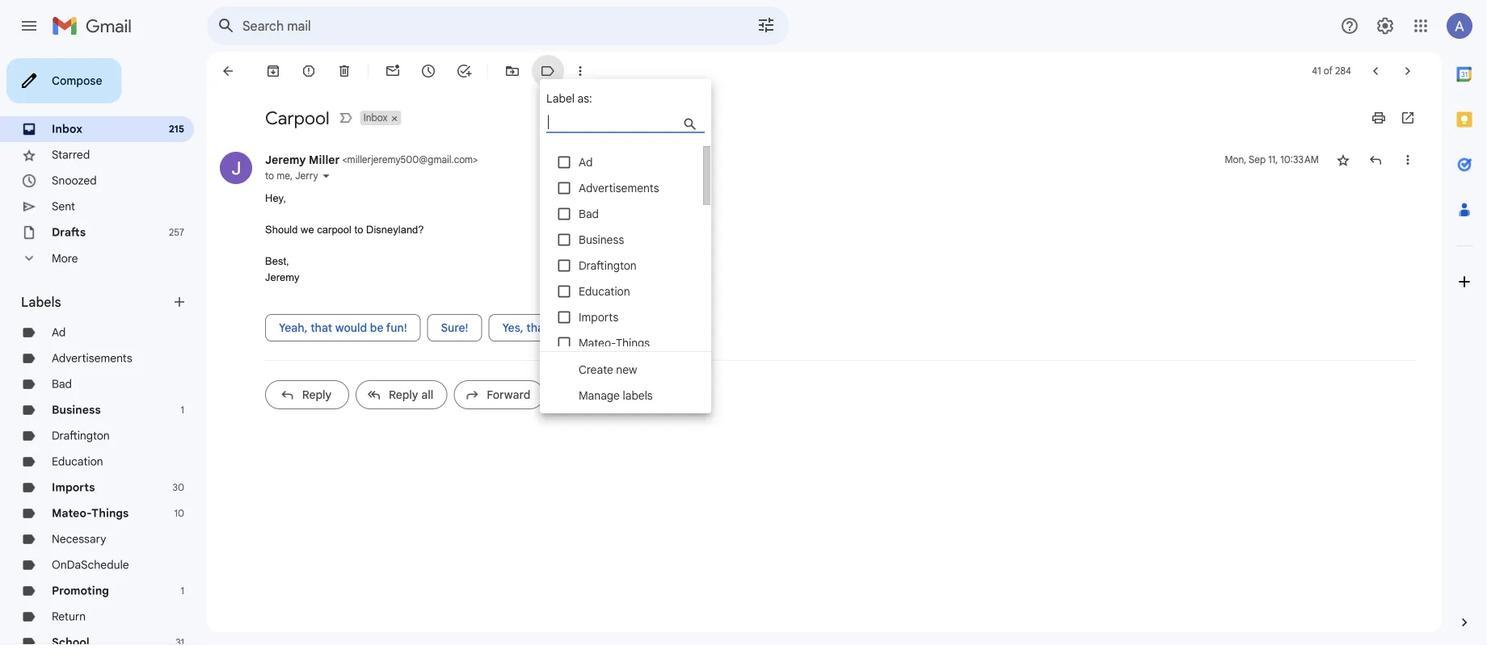 Task type: locate. For each thing, give the bounding box(es) containing it.
drafts
[[52, 226, 86, 240]]

promoting
[[52, 584, 109, 599]]

be
[[370, 321, 384, 335]]

ad down as:
[[579, 155, 593, 169]]

as:
[[578, 91, 592, 105]]

1 horizontal spatial mateo-
[[579, 336, 616, 350]]

inbox
[[364, 112, 388, 124], [52, 122, 82, 136]]

None search field
[[207, 6, 789, 45]]

inbox up jeremy miller cell
[[364, 112, 388, 124]]

1 horizontal spatial reply
[[389, 388, 418, 402]]

mateo-things up create new
[[579, 336, 650, 350]]

0 vertical spatial education
[[579, 285, 630, 299]]

manage
[[579, 389, 620, 403]]

delete image
[[336, 63, 352, 79]]

1 for promoting
[[181, 586, 184, 598]]

0 horizontal spatial things
[[91, 507, 129, 521]]

0 vertical spatial jeremy
[[265, 153, 306, 167]]

1 vertical spatial imports
[[52, 481, 95, 495]]

more image
[[572, 63, 588, 79]]

1 vertical spatial draftington
[[52, 429, 110, 443]]

mateo-things up necessary
[[52, 507, 129, 521]]

create new
[[579, 363, 637, 377]]

snoozed link
[[52, 174, 97, 188]]

should we carpool to disneyland?
[[265, 224, 424, 236]]

0 vertical spatial business
[[579, 233, 624, 247]]

inbox inside "button"
[[364, 112, 388, 124]]

imports
[[579, 310, 619, 325], [52, 481, 95, 495]]

imports down the education link
[[52, 481, 95, 495]]

ondaschedule link
[[52, 559, 129, 573]]

reply for reply all
[[389, 388, 418, 402]]

imports up create
[[579, 310, 619, 325]]

1 vertical spatial ad
[[52, 326, 66, 340]]

0 horizontal spatial education
[[52, 455, 103, 469]]

1 horizontal spatial imports
[[579, 310, 619, 325]]

main menu image
[[19, 16, 39, 36]]

ad inside labels navigation
[[52, 326, 66, 340]]

search mail image
[[212, 11, 241, 40]]

ad
[[579, 155, 593, 169], [52, 326, 66, 340]]

to left me
[[265, 170, 274, 182]]

things
[[616, 336, 650, 350], [91, 507, 129, 521]]

mateo- up create
[[579, 336, 616, 350]]

0 vertical spatial mateo-things
[[579, 336, 650, 350]]

education down the draftington link
[[52, 455, 103, 469]]

gmail image
[[52, 10, 140, 42]]

mateo-
[[579, 336, 616, 350], [52, 507, 91, 521]]

1 vertical spatial to
[[355, 224, 363, 236]]

advertisements up bad link
[[52, 352, 132, 366]]

education link
[[52, 455, 103, 469]]

labels
[[623, 389, 653, 403]]

0 horizontal spatial business
[[52, 403, 101, 418]]

Not starred checkbox
[[1335, 152, 1352, 168]]

0 vertical spatial mateo-
[[579, 336, 616, 350]]

1 vertical spatial bad
[[52, 377, 72, 392]]

1 for business
[[181, 405, 184, 417]]

best,
[[265, 255, 289, 268]]

draftington
[[579, 259, 637, 273], [52, 429, 110, 443]]

1 horizontal spatial inbox
[[364, 112, 388, 124]]

1 vertical spatial mateo-
[[52, 507, 91, 521]]

carpool
[[265, 107, 330, 129]]

reply link
[[265, 381, 349, 410]]

1 jeremy from the top
[[265, 153, 306, 167]]

0 horizontal spatial mateo-
[[52, 507, 91, 521]]

to
[[265, 170, 274, 182], [355, 224, 363, 236]]

sent
[[52, 200, 75, 214]]

tab list
[[1442, 52, 1487, 588]]

things up necessary
[[91, 507, 129, 521]]

yeah, that would be fun!
[[279, 321, 407, 335]]

inbox inside labels navigation
[[52, 122, 82, 136]]

more
[[52, 252, 78, 266]]

0 vertical spatial things
[[616, 336, 650, 350]]

1 vertical spatial things
[[91, 507, 129, 521]]

snooze image
[[420, 63, 437, 79]]

imports inside labels navigation
[[52, 481, 95, 495]]

0 vertical spatial to
[[265, 170, 274, 182]]

reply
[[302, 388, 332, 402], [389, 388, 418, 402]]

2 1 from the top
[[181, 586, 184, 598]]

0 vertical spatial 1
[[181, 405, 184, 417]]

0 horizontal spatial bad
[[52, 377, 72, 392]]

10
[[174, 508, 184, 520]]

bad inside labels navigation
[[52, 377, 72, 392]]

0 horizontal spatial advertisements
[[52, 352, 132, 366]]

1 horizontal spatial to
[[355, 224, 363, 236]]

to me , jerry
[[265, 170, 318, 182]]

business link
[[52, 403, 101, 418]]

draftington link
[[52, 429, 110, 443]]

mateo-things
[[579, 336, 650, 350], [52, 507, 129, 521]]

jeremy miller < millerjeremy500@gmail.com >
[[265, 153, 478, 167]]

1 horizontal spatial education
[[579, 285, 630, 299]]

reply down 'that'
[[302, 388, 332, 402]]

return link
[[52, 610, 86, 624]]

mateo-things link
[[52, 507, 129, 521]]

reply left the all at the bottom left of the page
[[389, 388, 418, 402]]

older image
[[1400, 63, 1416, 79]]

ad down labels
[[52, 326, 66, 340]]

1 vertical spatial mateo-things
[[52, 507, 129, 521]]

mateo- down imports link
[[52, 507, 91, 521]]

fun!
[[386, 321, 407, 335]]

millerjeremy500@gmail.com
[[347, 154, 473, 166]]

1 vertical spatial 1
[[181, 586, 184, 598]]

forward
[[487, 388, 531, 402]]

education
[[579, 285, 630, 299], [52, 455, 103, 469]]

1 vertical spatial jeremy
[[265, 271, 300, 283]]

1 vertical spatial business
[[52, 403, 101, 418]]

inbox for inbox "button"
[[364, 112, 388, 124]]

1 horizontal spatial draftington
[[579, 259, 637, 273]]

reply all link
[[356, 381, 447, 410]]

1 horizontal spatial things
[[616, 336, 650, 350]]

1 horizontal spatial business
[[579, 233, 624, 247]]

jeremy up me
[[265, 153, 306, 167]]

necessary
[[52, 533, 106, 547]]

0 vertical spatial draftington
[[579, 259, 637, 273]]

labels
[[21, 294, 61, 310]]

education up create new
[[579, 285, 630, 299]]

sep
[[1249, 154, 1266, 166]]

1
[[181, 405, 184, 417], [181, 586, 184, 598]]

1 vertical spatial advertisements
[[52, 352, 132, 366]]

0 horizontal spatial mateo-things
[[52, 507, 129, 521]]

1 down 10
[[181, 586, 184, 598]]

advertisements
[[579, 181, 659, 195], [52, 352, 132, 366]]

inbox button
[[360, 111, 389, 125]]

10:33 am
[[1281, 154, 1319, 166]]

advertisements down label-as menu open text box
[[579, 181, 659, 195]]

inbox link
[[52, 122, 82, 136]]

2 reply from the left
[[389, 388, 418, 402]]

bad
[[579, 207, 599, 221], [52, 377, 72, 392]]

0 horizontal spatial reply
[[302, 388, 332, 402]]

jeremy
[[265, 153, 306, 167], [265, 271, 300, 283]]

forward link
[[454, 381, 544, 410]]

move to image
[[504, 63, 521, 79]]

284
[[1335, 65, 1352, 77]]

0 horizontal spatial ad
[[52, 326, 66, 340]]

0 horizontal spatial draftington
[[52, 429, 110, 443]]

reply all
[[389, 388, 434, 402]]

1 vertical spatial education
[[52, 455, 103, 469]]

1 horizontal spatial advertisements
[[579, 181, 659, 195]]

,
[[290, 170, 293, 182]]

0 vertical spatial ad
[[579, 155, 593, 169]]

jeremy down best,
[[265, 271, 300, 283]]

to right carpool
[[355, 224, 363, 236]]

1 up 30
[[181, 405, 184, 417]]

label as:
[[546, 91, 592, 105]]

things up new
[[616, 336, 650, 350]]

1 reply from the left
[[302, 388, 332, 402]]

1 1 from the top
[[181, 405, 184, 417]]

ad link
[[52, 326, 66, 340]]

inbox up starred
[[52, 122, 82, 136]]

reply inside reply all "link"
[[389, 388, 418, 402]]

not starred image
[[1335, 152, 1352, 168]]

0 horizontal spatial imports
[[52, 481, 95, 495]]

reply inside reply link
[[302, 388, 332, 402]]

business
[[579, 233, 624, 247], [52, 403, 101, 418]]

0 vertical spatial bad
[[579, 207, 599, 221]]

yeah, that would be fun! button
[[265, 314, 421, 342]]

0 horizontal spatial inbox
[[52, 122, 82, 136]]



Task type: describe. For each thing, give the bounding box(es) containing it.
would
[[335, 321, 367, 335]]

1 horizontal spatial bad
[[579, 207, 599, 221]]

newer image
[[1368, 63, 1384, 79]]

yeah,
[[279, 321, 308, 335]]

draftington inside labels navigation
[[52, 429, 110, 443]]

0 horizontal spatial to
[[265, 170, 274, 182]]

jerry
[[295, 170, 318, 182]]

Label-as menu open text field
[[546, 113, 736, 133]]

back to inbox image
[[220, 63, 236, 79]]

manage labels
[[579, 389, 653, 403]]

show details image
[[321, 171, 331, 181]]

labels image
[[540, 63, 556, 79]]

mon, sep 11, 10:33 am cell
[[1225, 152, 1319, 168]]

ondaschedule
[[52, 559, 129, 573]]

Search mail text field
[[243, 18, 711, 34]]

<
[[342, 154, 347, 166]]

reply for reply
[[302, 388, 332, 402]]

1 horizontal spatial ad
[[579, 155, 593, 169]]

1 horizontal spatial mateo-things
[[579, 336, 650, 350]]

labels navigation
[[0, 52, 207, 646]]

settings image
[[1376, 16, 1395, 36]]

starred
[[52, 148, 90, 162]]

miller
[[309, 153, 340, 167]]

215
[[169, 123, 184, 135]]

257
[[169, 227, 184, 239]]

should
[[265, 224, 298, 236]]

create
[[579, 363, 613, 377]]

advertisements link
[[52, 352, 132, 366]]

0 vertical spatial advertisements
[[579, 181, 659, 195]]

education inside labels navigation
[[52, 455, 103, 469]]

>
[[473, 154, 478, 166]]

me
[[277, 170, 290, 182]]

carpool
[[317, 224, 352, 236]]

of
[[1324, 65, 1333, 77]]

inbox for inbox link
[[52, 122, 82, 136]]

starred link
[[52, 148, 90, 162]]

promoting link
[[52, 584, 109, 599]]

41 of 284
[[1312, 65, 1352, 77]]

more button
[[0, 246, 194, 272]]

new
[[616, 363, 637, 377]]

advanced search options image
[[750, 9, 782, 41]]

we
[[301, 224, 314, 236]]

snoozed
[[52, 174, 97, 188]]

return
[[52, 610, 86, 624]]

sure!
[[441, 321, 468, 335]]

necessary link
[[52, 533, 106, 547]]

41
[[1312, 65, 1321, 77]]

business inside labels navigation
[[52, 403, 101, 418]]

11,
[[1269, 154, 1278, 166]]

drafts link
[[52, 226, 86, 240]]

mateo-things inside labels navigation
[[52, 507, 129, 521]]

that
[[311, 321, 332, 335]]

mon, sep 11, 10:33 am
[[1225, 154, 1319, 166]]

report spam image
[[301, 63, 317, 79]]

things inside labels navigation
[[91, 507, 129, 521]]

0 vertical spatial imports
[[579, 310, 619, 325]]

30
[[173, 482, 184, 494]]

mon,
[[1225, 154, 1247, 166]]

sure! button
[[427, 314, 482, 342]]

archive image
[[265, 63, 281, 79]]

disneyland?
[[366, 224, 424, 236]]

2 jeremy from the top
[[265, 271, 300, 283]]

imports link
[[52, 481, 95, 495]]

sent link
[[52, 200, 75, 214]]

label
[[546, 91, 575, 105]]

compose button
[[6, 58, 122, 103]]

all
[[421, 388, 434, 402]]

best, jeremy
[[265, 255, 300, 283]]

advertisements inside labels navigation
[[52, 352, 132, 366]]

add to tasks image
[[456, 63, 472, 79]]

compose
[[52, 74, 102, 88]]

mateo- inside labels navigation
[[52, 507, 91, 521]]

hey,
[[265, 192, 289, 205]]

labels heading
[[21, 294, 171, 310]]

jeremy miller cell
[[265, 153, 478, 167]]

bad link
[[52, 377, 72, 392]]

support image
[[1340, 16, 1360, 36]]



Task type: vqa. For each thing, say whether or not it's contained in the screenshot.
"Ad"
yes



